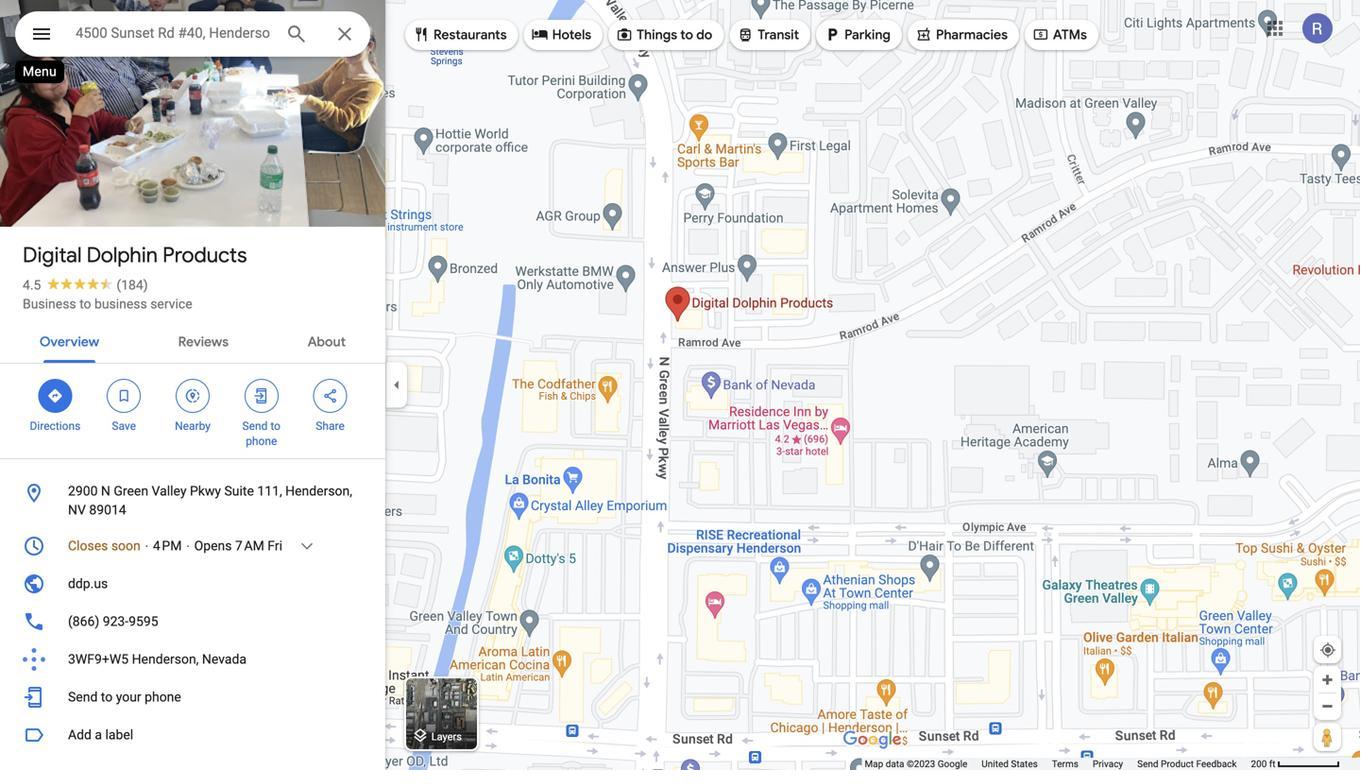 Task type: describe. For each thing, give the bounding box(es) containing it.
 button
[[15, 11, 68, 60]]

terms button
[[1052, 758, 1079, 770]]

business
[[94, 296, 147, 312]]

footer inside 'google maps' element
[[865, 758, 1252, 770]]

 search field
[[15, 11, 370, 60]]

overview button
[[24, 318, 114, 363]]

phone inside button
[[145, 689, 181, 705]]

89014
[[89, 502, 126, 518]]

 pharmacies
[[916, 24, 1008, 45]]

collapse side panel image
[[386, 375, 407, 395]]

pkwy
[[190, 483, 221, 499]]

actions for digital dolphin products region
[[0, 364, 386, 458]]

digital dolphin products
[[23, 242, 247, 268]]

tab list inside 'google maps' element
[[0, 318, 386, 363]]

parking
[[845, 26, 891, 43]]

show open hours for the week image
[[299, 538, 316, 555]]

feedback
[[1197, 758, 1237, 770]]


[[322, 386, 339, 406]]

copy address image
[[343, 485, 360, 502]]

map data ©2023 google
[[865, 758, 968, 770]]


[[184, 386, 201, 406]]

google maps element
[[0, 0, 1361, 770]]

3wf9+w5
[[68, 652, 129, 667]]

show street view coverage image
[[1314, 723, 1342, 751]]

76 photos button
[[14, 180, 123, 213]]

nevada
[[202, 652, 247, 667]]

add
[[68, 727, 92, 743]]

zoom in image
[[1321, 673, 1335, 687]]

184 reviews element
[[117, 277, 148, 293]]

3wf9+w5 henderson, nevada
[[68, 652, 247, 667]]


[[616, 24, 633, 45]]

send to your phone button
[[0, 678, 386, 716]]

hours image
[[23, 535, 45, 558]]

united
[[982, 758, 1009, 770]]

(866) 923-9595
[[68, 614, 158, 629]]

200
[[1252, 758, 1267, 770]]

products
[[163, 242, 247, 268]]

ddp.us
[[68, 576, 108, 592]]

 parking
[[824, 24, 891, 45]]


[[253, 386, 270, 406]]

directions
[[30, 420, 81, 433]]

about button
[[293, 318, 361, 363]]

9595
[[129, 614, 158, 629]]

(866)
[[68, 614, 99, 629]]


[[413, 24, 430, 45]]

a
[[95, 727, 102, 743]]

privacy
[[1093, 758, 1124, 770]]

label
[[105, 727, 133, 743]]

closes
[[68, 538, 108, 554]]

 restaurants
[[413, 24, 507, 45]]


[[30, 20, 53, 48]]

photos
[[69, 187, 116, 205]]

200 ft
[[1252, 758, 1276, 770]]

send for send to your phone
[[68, 689, 98, 705]]

google
[[938, 758, 968, 770]]

green
[[114, 483, 148, 499]]

pharmacies
[[936, 26, 1008, 43]]


[[1033, 24, 1050, 45]]

data
[[886, 758, 905, 770]]

share
[[316, 420, 345, 433]]

zoom out image
[[1321, 699, 1335, 713]]

©2023
[[907, 758, 936, 770]]

 hotels
[[532, 24, 592, 45]]

send product feedback
[[1138, 758, 1237, 770]]

valley
[[152, 483, 187, 499]]

2900 n green valley pkwy suite 111, henderson, nv 89014 button
[[0, 474, 386, 527]]

(866) 923-9595 button
[[0, 603, 386, 641]]

business to business service
[[23, 296, 192, 312]]

 transit
[[737, 24, 800, 45]]


[[47, 386, 64, 406]]

things
[[637, 26, 678, 43]]

your
[[116, 689, 141, 705]]



Task type: locate. For each thing, give the bounding box(es) containing it.
 atms
[[1033, 24, 1088, 45]]

phone right your
[[145, 689, 181, 705]]


[[532, 24, 549, 45]]

0 horizontal spatial ⋅
[[144, 538, 150, 554]]

0 horizontal spatial phone
[[145, 689, 181, 705]]

restaurants
[[434, 26, 507, 43]]

soon
[[111, 538, 141, 554]]

digital dolphin products main content
[[0, 0, 386, 770]]

closes soon ⋅ 4 pm ⋅ opens 7 am fri
[[68, 538, 283, 554]]

to for business to business service
[[79, 296, 91, 312]]


[[737, 24, 754, 45]]

⋅ left 4 pm at bottom left
[[144, 538, 150, 554]]

7 am
[[235, 538, 264, 554]]

hotels
[[552, 26, 592, 43]]

0 vertical spatial send
[[242, 420, 268, 433]]

2900
[[68, 483, 98, 499]]

overview
[[40, 334, 99, 351]]

phone
[[246, 435, 277, 448], [145, 689, 181, 705]]

1 ⋅ from the left
[[144, 538, 150, 554]]

76
[[48, 187, 65, 205]]

digital
[[23, 242, 82, 268]]

phone inside send to phone
[[246, 435, 277, 448]]

add a label
[[68, 727, 133, 743]]

76 photos
[[48, 187, 116, 205]]

google account: ruby anderson  
(rubyanndersson@gmail.com) image
[[1303, 13, 1333, 44]]

henderson,
[[286, 483, 352, 499], [132, 652, 199, 667]]

1 horizontal spatial henderson,
[[286, 483, 352, 499]]

send inside send to your phone button
[[68, 689, 98, 705]]

to
[[681, 26, 694, 43], [79, 296, 91, 312], [271, 420, 281, 433], [101, 689, 113, 705]]

923-
[[103, 614, 129, 629]]

1 horizontal spatial phone
[[246, 435, 277, 448]]

1 horizontal spatial ⋅
[[185, 538, 191, 554]]

henderson, down 9595
[[132, 652, 199, 667]]

to inside  things to do
[[681, 26, 694, 43]]

ddp.us link
[[0, 565, 386, 603]]

united states button
[[982, 758, 1038, 770]]

tab list containing overview
[[0, 318, 386, 363]]

n
[[101, 483, 110, 499]]

fri
[[268, 538, 283, 554]]

to left share
[[271, 420, 281, 433]]

0 horizontal spatial send
[[68, 689, 98, 705]]

send down 
[[242, 420, 268, 433]]

2900 n green valley pkwy suite 111, henderson, nv 89014
[[68, 483, 352, 518]]

1 vertical spatial phone
[[145, 689, 181, 705]]

to inside information for digital dolphin products region
[[101, 689, 113, 705]]

henderson, right the 111,
[[286, 483, 352, 499]]

opens
[[194, 538, 232, 554]]

footer
[[865, 758, 1252, 770]]

tab list
[[0, 318, 386, 363]]

dolphin
[[87, 242, 158, 268]]

2 horizontal spatial send
[[1138, 758, 1159, 770]]

information for digital dolphin products region
[[0, 471, 386, 716]]

2 ⋅ from the left
[[185, 538, 191, 554]]

4 pm
[[153, 538, 182, 554]]

send
[[242, 420, 268, 433], [68, 689, 98, 705], [1138, 758, 1159, 770]]

0 vertical spatial henderson,
[[286, 483, 352, 499]]

send for send to phone
[[242, 420, 268, 433]]

1 horizontal spatial send
[[242, 420, 268, 433]]

2 vertical spatial send
[[1138, 758, 1159, 770]]

privacy button
[[1093, 758, 1124, 770]]

send left the "product"
[[1138, 758, 1159, 770]]

show your location image
[[1320, 642, 1337, 659]]

⋅
[[144, 538, 150, 554], [185, 538, 191, 554]]

transit
[[758, 26, 800, 43]]

to for send to your phone
[[101, 689, 113, 705]]

reviews button
[[163, 318, 244, 363]]

send product feedback button
[[1138, 758, 1237, 770]]

united states
[[982, 758, 1038, 770]]

4500 Sunset Rd #40, Henderson, NV 89014 field
[[15, 11, 370, 57]]

ft
[[1270, 758, 1276, 770]]

none field inside 4500 sunset rd #40, henderson, nv 89014 field
[[76, 22, 270, 44]]

⋅ right 4 pm at bottom left
[[185, 538, 191, 554]]

4.5
[[23, 277, 41, 293]]

about
[[308, 334, 346, 351]]

1 vertical spatial henderson,
[[132, 652, 199, 667]]

nearby
[[175, 420, 211, 433]]

terms
[[1052, 758, 1079, 770]]

None field
[[76, 22, 270, 44]]


[[115, 386, 132, 406]]

to left your
[[101, 689, 113, 705]]

send to phone
[[242, 420, 281, 448]]

footer containing map data ©2023 google
[[865, 758, 1252, 770]]

service
[[150, 296, 192, 312]]

send to your phone
[[68, 689, 181, 705]]

nv
[[68, 502, 86, 518]]

phone down 
[[246, 435, 277, 448]]

atms
[[1054, 26, 1088, 43]]

1 vertical spatial send
[[68, 689, 98, 705]]

4.5 stars image
[[41, 277, 117, 290]]

business to business service button
[[23, 295, 192, 314]]

product
[[1161, 758, 1194, 770]]

111,
[[257, 483, 282, 499]]

reviews
[[178, 334, 229, 351]]

send for send product feedback
[[1138, 758, 1159, 770]]

3wf9+w5 henderson, nevada button
[[0, 641, 386, 678]]

suite
[[224, 483, 254, 499]]

send inside send to phone
[[242, 420, 268, 433]]

photo of digital dolphin products image
[[0, 0, 386, 370]]

 things to do
[[616, 24, 713, 45]]

save
[[112, 420, 136, 433]]

layers
[[432, 731, 462, 743]]

states
[[1011, 758, 1038, 770]]

map
[[865, 758, 884, 770]]

to down 4.5 stars image
[[79, 296, 91, 312]]

0 vertical spatial phone
[[246, 435, 277, 448]]

to left do
[[681, 26, 694, 43]]

0 horizontal spatial henderson,
[[132, 652, 199, 667]]


[[916, 24, 933, 45]]

add a label button
[[0, 716, 386, 754]]

send inside send product feedback button
[[1138, 758, 1159, 770]]

to inside send to phone
[[271, 420, 281, 433]]

henderson, inside 2900 n green valley pkwy suite 111, henderson, nv 89014
[[286, 483, 352, 499]]

200 ft button
[[1252, 758, 1341, 770]]

(184)
[[117, 277, 148, 293]]

business
[[23, 296, 76, 312]]

to for send to phone
[[271, 420, 281, 433]]

send up add
[[68, 689, 98, 705]]


[[824, 24, 841, 45]]

do
[[697, 26, 713, 43]]



Task type: vqa. For each thing, say whether or not it's contained in the screenshot.
the (866) at the left of the page
yes



